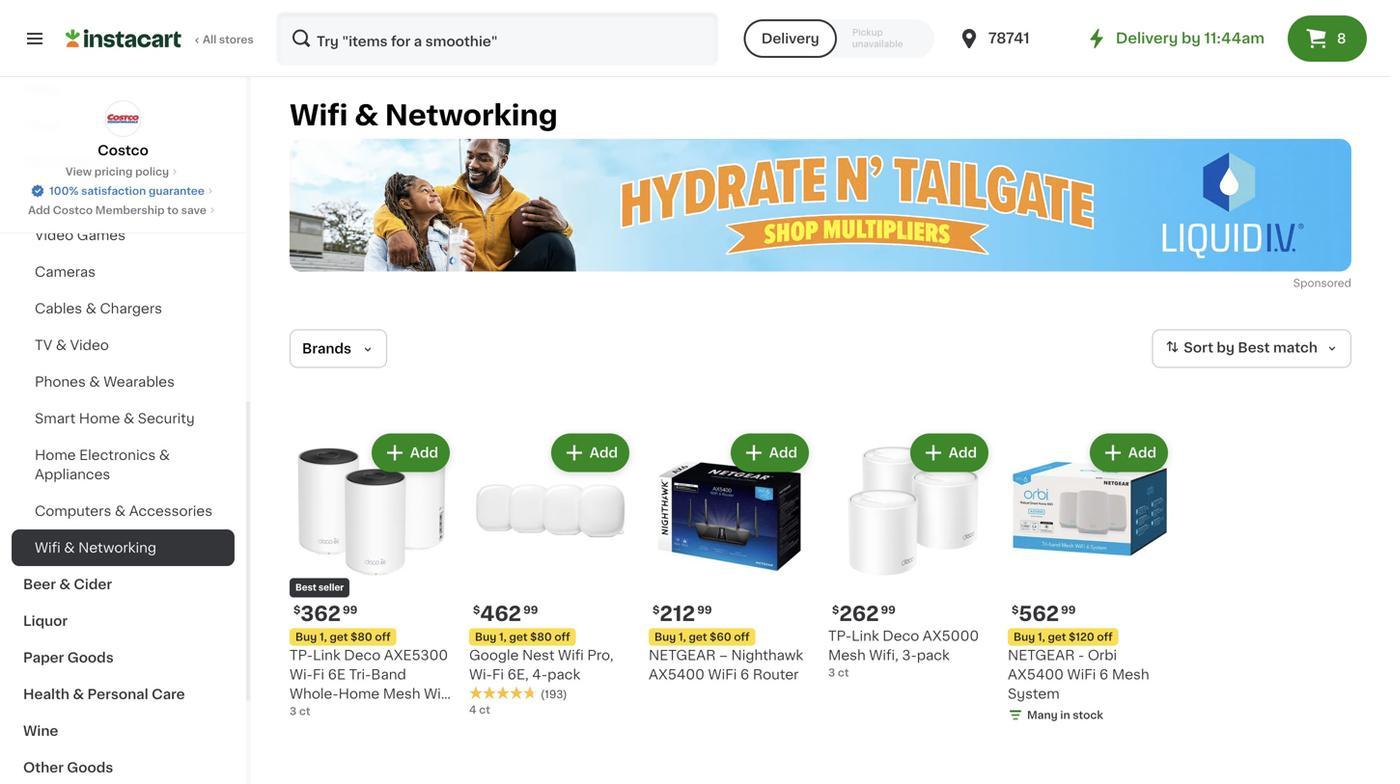 Task type: locate. For each thing, give the bounding box(es) containing it.
tp- inside the tp-link deco axe5300 wi-fi 6e tri-band whole-home mesh wi- fi system, 3-pack
[[290, 649, 313, 663]]

home up appliances
[[35, 449, 76, 462]]

$ up buy 1, get $120 off
[[1012, 605, 1019, 616]]

deco up tri-
[[344, 649, 381, 663]]

ct down the 262
[[838, 668, 849, 679]]

add for 212
[[769, 447, 797, 460]]

ax5400
[[649, 669, 705, 682], [1008, 669, 1064, 682]]

$ down best seller
[[293, 605, 301, 616]]

goods
[[67, 652, 114, 665], [67, 762, 113, 775]]

3 add button from the left
[[733, 436, 807, 471]]

0 horizontal spatial wifi
[[35, 542, 61, 555]]

netgear down buy 1, get $60 off
[[649, 649, 716, 663]]

2 buy 1, get $80 off from the left
[[475, 632, 570, 643]]

4 1, from the left
[[1038, 632, 1045, 643]]

ax5400 up system
[[1008, 669, 1064, 682]]

phones & wearables link
[[12, 364, 235, 401]]

1 horizontal spatial 3
[[828, 668, 835, 679]]

add for 362
[[410, 447, 438, 460]]

1 horizontal spatial link
[[852, 630, 879, 643]]

4 off from the left
[[1097, 632, 1113, 643]]

buy for 362
[[295, 632, 317, 643]]

3- right the wifi,
[[902, 649, 917, 663]]

view pricing policy
[[66, 167, 169, 177]]

1 add button from the left
[[373, 436, 448, 471]]

other goods link
[[12, 750, 235, 785]]

fi down whole-
[[290, 707, 301, 721]]

2 vertical spatial home
[[338, 688, 380, 701]]

1 $80 from the left
[[351, 632, 372, 643]]

video down cables & chargers
[[70, 339, 109, 352]]

1 vertical spatial video
[[70, 339, 109, 352]]

goods right other
[[67, 762, 113, 775]]

$80 up 'nest'
[[530, 632, 552, 643]]

2 add button from the left
[[553, 436, 628, 471]]

3 product group from the left
[[649, 430, 813, 685]]

best
[[1238, 341, 1270, 355], [295, 584, 316, 593]]

1 horizontal spatial ct
[[479, 705, 490, 716]]

5 add button from the left
[[1092, 436, 1166, 471]]

0 vertical spatial best
[[1238, 341, 1270, 355]]

0 horizontal spatial 3-
[[364, 707, 378, 721]]

product group containing 262
[[828, 430, 992, 681]]

buy for 462
[[475, 632, 497, 643]]

1 product group from the left
[[290, 430, 454, 721]]

0 horizontal spatial buy 1, get $80 off
[[295, 632, 391, 643]]

Best match Sort by field
[[1152, 330, 1352, 368]]

off up orbi
[[1097, 632, 1113, 643]]

$ inside $ 262 99
[[832, 605, 839, 616]]

562
[[1019, 604, 1059, 625]]

0 vertical spatial tp-
[[828, 630, 852, 643]]

fi
[[313, 669, 324, 682], [492, 669, 504, 682], [290, 707, 301, 721]]

0 horizontal spatial pack
[[548, 669, 580, 682]]

3 $ from the left
[[653, 605, 660, 616]]

1 vertical spatial electronics
[[79, 449, 156, 462]]

2 vertical spatial mesh
[[383, 688, 421, 701]]

$120
[[1069, 632, 1095, 643]]

buy
[[295, 632, 317, 643], [475, 632, 497, 643], [655, 632, 676, 643], [1014, 632, 1035, 643]]

get left $120
[[1048, 632, 1066, 643]]

& for the health & personal care link
[[73, 688, 84, 702]]

off up 'nest'
[[555, 632, 570, 643]]

$ for 462
[[473, 605, 480, 616]]

-
[[1078, 649, 1084, 663]]

& for tv & video link
[[56, 339, 67, 352]]

0 vertical spatial wifi & networking
[[290, 102, 558, 129]]

1, for 462
[[499, 632, 507, 643]]

1 99 from the left
[[343, 605, 357, 616]]

tp- up whole-
[[290, 649, 313, 663]]

1 netgear from the left
[[649, 649, 716, 663]]

beer
[[23, 578, 56, 592]]

get for 362
[[330, 632, 348, 643]]

netgear – nighthawk ax5400 wifi 6 router
[[649, 649, 803, 682]]

2 horizontal spatial mesh
[[1112, 669, 1150, 682]]

1 horizontal spatial netgear
[[1008, 649, 1075, 663]]

2 $80 from the left
[[530, 632, 552, 643]]

fi down google on the bottom left of page
[[492, 669, 504, 682]]

$80 for 362
[[351, 632, 372, 643]]

netgear inside netgear - orbi ax5400 wifi 6 mesh system
[[1008, 649, 1075, 663]]

best inside field
[[1238, 341, 1270, 355]]

2 horizontal spatial home
[[338, 688, 380, 701]]

1 vertical spatial wifi
[[35, 542, 61, 555]]

2 6 from the left
[[1100, 669, 1109, 682]]

electronics down smart home & security
[[79, 449, 156, 462]]

100%
[[49, 186, 79, 196]]

wine link
[[12, 713, 235, 750]]

1, down $ 562 99
[[1038, 632, 1045, 643]]

1 horizontal spatial fi
[[313, 669, 324, 682]]

costco down the 100% at the top of the page
[[53, 205, 93, 216]]

& for "computers & accessories" link
[[115, 505, 126, 518]]

0 vertical spatial 3
[[828, 668, 835, 679]]

1 vertical spatial pack
[[548, 669, 580, 682]]

& for the beer & cider link
[[59, 578, 70, 592]]

3 99 from the left
[[697, 605, 712, 616]]

1 ax5400 from the left
[[649, 669, 705, 682]]

by left 11:44am
[[1182, 31, 1201, 45]]

beer & cider link
[[12, 567, 235, 603]]

2 $ from the left
[[473, 605, 480, 616]]

2 goods from the top
[[67, 762, 113, 775]]

computers
[[35, 505, 111, 518]]

99 inside $ 212 99
[[697, 605, 712, 616]]

1, for 212
[[679, 632, 686, 643]]

Search field
[[278, 14, 717, 64]]

$ inside $ 212 99
[[653, 605, 660, 616]]

get for 462
[[509, 632, 528, 643]]

1 goods from the top
[[67, 652, 114, 665]]

1 horizontal spatial buy 1, get $80 off
[[475, 632, 570, 643]]

1 horizontal spatial wifi
[[290, 102, 348, 129]]

3 right router at the right bottom
[[828, 668, 835, 679]]

pack
[[917, 649, 950, 663], [548, 669, 580, 682]]

99 up buy 1, get $120 off
[[1061, 605, 1076, 616]]

deco for 6e
[[344, 649, 381, 663]]

brands button
[[290, 330, 387, 368]]

all
[[203, 34, 216, 45]]

router
[[753, 669, 799, 682]]

6 down nighthawk
[[740, 669, 749, 682]]

best left match
[[1238, 341, 1270, 355]]

2 horizontal spatial fi
[[492, 669, 504, 682]]

1, down $ 212 99
[[679, 632, 686, 643]]

get for 212
[[689, 632, 707, 643]]

add button for 562
[[1092, 436, 1166, 471]]

462
[[480, 604, 521, 625]]

best left seller
[[295, 584, 316, 593]]

0 vertical spatial 3-
[[902, 649, 917, 663]]

$80 for 462
[[530, 632, 552, 643]]

1 $ from the left
[[293, 605, 301, 616]]

computers & accessories
[[35, 505, 212, 518]]

buy down 212 in the bottom of the page
[[655, 632, 676, 643]]

best for best seller
[[295, 584, 316, 593]]

1 vertical spatial best
[[295, 584, 316, 593]]

buy 1, get $80 off up 'nest'
[[475, 632, 570, 643]]

by right 'sort'
[[1217, 341, 1235, 355]]

1 horizontal spatial best
[[1238, 341, 1270, 355]]

product group containing 462
[[469, 430, 633, 718]]

link inside the tp-link deco axe5300 wi-fi 6e tri-band whole-home mesh wi- fi system, 3-pack
[[313, 649, 341, 663]]

netgear for 212
[[649, 649, 716, 663]]

axe5300
[[384, 649, 448, 663]]

tp- for tp-link deco ax5000 mesh wifi, 3-pack 3 ct
[[828, 630, 852, 643]]

mesh down orbi
[[1112, 669, 1150, 682]]

ax5400 down buy 1, get $60 off
[[649, 669, 705, 682]]

1 1, from the left
[[320, 632, 327, 643]]

home inside home electronics & appliances
[[35, 449, 76, 462]]

system
[[1008, 688, 1060, 701]]

pack up (193)
[[548, 669, 580, 682]]

1 vertical spatial 3
[[290, 707, 297, 717]]

wifi,
[[869, 649, 899, 663]]

nsored
[[1314, 278, 1352, 289]]

delivery for delivery
[[761, 32, 819, 45]]

4 get from the left
[[1048, 632, 1066, 643]]

1 horizontal spatial 3-
[[902, 649, 917, 663]]

floral link
[[12, 107, 235, 144]]

2 99 from the left
[[523, 605, 538, 616]]

0 horizontal spatial netgear
[[649, 649, 716, 663]]

1 vertical spatial tp-
[[290, 649, 313, 663]]

buy up google on the bottom left of page
[[475, 632, 497, 643]]

6e,
[[507, 669, 529, 682]]

wifi down –
[[708, 669, 737, 682]]

mesh
[[828, 649, 866, 663], [1112, 669, 1150, 682], [383, 688, 421, 701]]

$80 up tri-
[[351, 632, 372, 643]]

wi-
[[290, 669, 313, 682], [469, 669, 492, 682], [424, 688, 447, 701]]

ct for 3 ct
[[299, 707, 310, 717]]

362
[[301, 604, 341, 625]]

0 vertical spatial by
[[1182, 31, 1201, 45]]

delivery inside button
[[761, 32, 819, 45]]

link up 6e
[[313, 649, 341, 663]]

$ 562 99
[[1012, 604, 1076, 625]]

add
[[28, 205, 50, 216], [410, 447, 438, 460], [590, 447, 618, 460], [769, 447, 797, 460], [949, 447, 977, 460], [1128, 447, 1157, 460]]

5 product group from the left
[[1008, 430, 1172, 727]]

deco inside the tp-link deco axe5300 wi-fi 6e tri-band whole-home mesh wi- fi system, 3-pack
[[344, 649, 381, 663]]

99 down seller
[[343, 605, 357, 616]]

& for cables & chargers link
[[86, 302, 97, 316]]

3 off from the left
[[734, 632, 750, 643]]

0 horizontal spatial wifi & networking
[[35, 542, 156, 555]]

1, down "$ 362 99"
[[320, 632, 327, 643]]

2 product group from the left
[[469, 430, 633, 718]]

paper
[[23, 652, 64, 665]]

0 vertical spatial link
[[852, 630, 879, 643]]

5 $ from the left
[[1012, 605, 1019, 616]]

0 horizontal spatial wi-
[[290, 669, 313, 682]]

4 buy from the left
[[1014, 632, 1035, 643]]

1 off from the left
[[375, 632, 391, 643]]

tp- inside "tp-link deco ax5000 mesh wifi, 3-pack 3 ct"
[[828, 630, 852, 643]]

$ up google on the bottom left of page
[[473, 605, 480, 616]]

★★★★★
[[469, 687, 537, 701], [469, 687, 537, 701]]

3 1, from the left
[[679, 632, 686, 643]]

by for delivery
[[1182, 31, 1201, 45]]

wearables
[[104, 376, 175, 389]]

view
[[66, 167, 92, 177]]

$ 212 99
[[653, 604, 712, 625]]

personal
[[87, 688, 148, 702]]

wifi down - at the right of page
[[1067, 669, 1096, 682]]

4 99 from the left
[[881, 605, 896, 616]]

5 99 from the left
[[1061, 605, 1076, 616]]

2 buy from the left
[[475, 632, 497, 643]]

other goods
[[23, 762, 113, 775]]

99 inside $ 462 99
[[523, 605, 538, 616]]

4 product group from the left
[[828, 430, 992, 681]]

0 horizontal spatial ax5400
[[649, 669, 705, 682]]

delivery by 11:44am
[[1116, 31, 1265, 45]]

1 wifi from the left
[[708, 669, 737, 682]]

by
[[1182, 31, 1201, 45], [1217, 341, 1235, 355]]

$ 462 99
[[473, 604, 538, 625]]

wifi inside netgear - orbi ax5400 wifi 6 mesh system
[[1067, 669, 1096, 682]]

product group containing 562
[[1008, 430, 1172, 727]]

99 for 562
[[1061, 605, 1076, 616]]

buy 1, get $80 off down "$ 362 99"
[[295, 632, 391, 643]]

get down "$ 362 99"
[[330, 632, 348, 643]]

off up the axe5300
[[375, 632, 391, 643]]

off right the $60
[[734, 632, 750, 643]]

wine
[[23, 725, 58, 739]]

0 vertical spatial deco
[[883, 630, 919, 643]]

add for 562
[[1128, 447, 1157, 460]]

99 inside $ 562 99
[[1061, 605, 1076, 616]]

0 horizontal spatial best
[[295, 584, 316, 593]]

1 vertical spatial link
[[313, 649, 341, 663]]

ax5400 inside netgear – nighthawk ax5400 wifi 6 router
[[649, 669, 705, 682]]

deco up the wifi,
[[883, 630, 919, 643]]

0 horizontal spatial wifi
[[708, 669, 737, 682]]

6 inside netgear – nighthawk ax5400 wifi 6 router
[[740, 669, 749, 682]]

wifi inside netgear – nighthawk ax5400 wifi 6 router
[[708, 669, 737, 682]]

many
[[1027, 711, 1058, 721]]

computers & accessories link
[[12, 493, 235, 530]]

0 vertical spatial mesh
[[828, 649, 866, 663]]

0 horizontal spatial deco
[[344, 649, 381, 663]]

1 horizontal spatial 6
[[1100, 669, 1109, 682]]

1 horizontal spatial deco
[[883, 630, 919, 643]]

99 right 462
[[523, 605, 538, 616]]

1 horizontal spatial delivery
[[1116, 31, 1178, 45]]

3 down whole-
[[290, 707, 297, 717]]

1 buy from the left
[[295, 632, 317, 643]]

networking down search field
[[385, 102, 558, 129]]

add button for 462
[[553, 436, 628, 471]]

networking down "computers & accessories" link
[[78, 542, 156, 555]]

&
[[354, 102, 378, 129], [86, 302, 97, 316], [56, 339, 67, 352], [89, 376, 100, 389], [124, 412, 134, 426], [159, 449, 170, 462], [115, 505, 126, 518], [64, 542, 75, 555], [59, 578, 70, 592], [73, 688, 84, 702]]

delivery for delivery by 11:44am
[[1116, 31, 1178, 45]]

1 vertical spatial costco
[[53, 205, 93, 216]]

1 horizontal spatial wifi & networking
[[290, 102, 558, 129]]

0 horizontal spatial ct
[[299, 707, 310, 717]]

0 horizontal spatial networking
[[78, 542, 156, 555]]

$ up buy 1, get $60 off
[[653, 605, 660, 616]]

security
[[138, 412, 195, 426]]

99 for 462
[[523, 605, 538, 616]]

2 netgear from the left
[[1008, 649, 1075, 663]]

2 horizontal spatial wifi
[[558, 649, 584, 663]]

$ inside "$ 362 99"
[[293, 605, 301, 616]]

fi left 6e
[[313, 669, 324, 682]]

1 vertical spatial goods
[[67, 762, 113, 775]]

by inside field
[[1217, 341, 1235, 355]]

0 horizontal spatial tp-
[[290, 649, 313, 663]]

3 buy from the left
[[655, 632, 676, 643]]

1 horizontal spatial costco
[[98, 144, 149, 157]]

costco logo image
[[105, 100, 141, 137]]

mesh left the wifi,
[[828, 649, 866, 663]]

2 vertical spatial wifi
[[558, 649, 584, 663]]

1 horizontal spatial pack
[[917, 649, 950, 663]]

get left the $60
[[689, 632, 707, 643]]

electronics link
[[12, 144, 235, 181]]

ct down whole-
[[299, 707, 310, 717]]

wifi & networking
[[290, 102, 558, 129], [35, 542, 156, 555]]

add button
[[373, 436, 448, 471], [553, 436, 628, 471], [733, 436, 807, 471], [912, 436, 987, 471], [1092, 436, 1166, 471]]

home down tri-
[[338, 688, 380, 701]]

$60
[[710, 632, 731, 643]]

nighthawk
[[731, 649, 803, 663]]

wi- up whole-
[[290, 669, 313, 682]]

mesh inside netgear - orbi ax5400 wifi 6 mesh system
[[1112, 669, 1150, 682]]

floral
[[23, 119, 62, 132]]

ct
[[838, 668, 849, 679], [479, 705, 490, 716], [299, 707, 310, 717]]

add button for 212
[[733, 436, 807, 471]]

to
[[167, 205, 179, 216]]

3 inside "tp-link deco ax5000 mesh wifi, 3-pack 3 ct"
[[828, 668, 835, 679]]

link down $ 262 99
[[852, 630, 879, 643]]

deco inside "tp-link deco ax5000 mesh wifi, 3-pack 3 ct"
[[883, 630, 919, 643]]

video games link
[[12, 217, 235, 254]]

phones
[[35, 376, 86, 389]]

$
[[293, 605, 301, 616], [473, 605, 480, 616], [653, 605, 660, 616], [832, 605, 839, 616], [1012, 605, 1019, 616]]

$ inside $ 462 99
[[473, 605, 480, 616]]

1 horizontal spatial mesh
[[828, 649, 866, 663]]

ax5400 for 212
[[649, 669, 705, 682]]

99 up buy 1, get $60 off
[[697, 605, 712, 616]]

mesh up pack
[[383, 688, 421, 701]]

paper goods
[[23, 652, 114, 665]]

0 horizontal spatial mesh
[[383, 688, 421, 701]]

wi- for 362
[[290, 669, 313, 682]]

6 inside netgear - orbi ax5400 wifi 6 mesh system
[[1100, 669, 1109, 682]]

$ 362 99
[[293, 604, 357, 625]]

1 horizontal spatial $80
[[530, 632, 552, 643]]

1 vertical spatial 3-
[[364, 707, 378, 721]]

deco for 3-
[[883, 630, 919, 643]]

0 vertical spatial pack
[[917, 649, 950, 663]]

cider
[[74, 578, 112, 592]]

0 horizontal spatial home
[[35, 449, 76, 462]]

$ inside $ 562 99
[[1012, 605, 1019, 616]]

& for phones & wearables link
[[89, 376, 100, 389]]

99 right the 262
[[881, 605, 896, 616]]

costco up view pricing policy link
[[98, 144, 149, 157]]

1, up google on the bottom left of page
[[499, 632, 507, 643]]

netgear for 562
[[1008, 649, 1075, 663]]

0 vertical spatial home
[[79, 412, 120, 426]]

99 for 362
[[343, 605, 357, 616]]

2 get from the left
[[509, 632, 528, 643]]

1 6 from the left
[[740, 669, 749, 682]]

netgear inside netgear – nighthawk ax5400 wifi 6 router
[[649, 649, 716, 663]]

4 $ from the left
[[832, 605, 839, 616]]

best inside product "group"
[[295, 584, 316, 593]]

video down audio
[[35, 229, 74, 242]]

$ up "tp-link deco ax5000 mesh wifi, 3-pack 3 ct" on the right of page
[[832, 605, 839, 616]]

1 vertical spatial deco
[[344, 649, 381, 663]]

1 vertical spatial mesh
[[1112, 669, 1150, 682]]

pack down ax5000
[[917, 649, 950, 663]]

6 down orbi
[[1100, 669, 1109, 682]]

membership
[[95, 205, 165, 216]]

stock
[[1073, 711, 1103, 721]]

3- right "system,"
[[364, 707, 378, 721]]

3 get from the left
[[689, 632, 707, 643]]

wifi for 562
[[1067, 669, 1096, 682]]

goods for paper goods
[[67, 652, 114, 665]]

fi inside google nest wifi pro, wi-fi 6e, 4-pack
[[492, 669, 504, 682]]

buy 1, get $80 off for 462
[[475, 632, 570, 643]]

wi- inside google nest wifi pro, wi-fi 6e, 4-pack
[[469, 669, 492, 682]]

goods up health & personal care
[[67, 652, 114, 665]]

0 horizontal spatial delivery
[[761, 32, 819, 45]]

1 vertical spatial wifi & networking
[[35, 542, 156, 555]]

electronics up the 100% at the top of the page
[[23, 155, 102, 169]]

0 vertical spatial goods
[[67, 652, 114, 665]]

audio link
[[12, 181, 235, 217]]

home down "phones & wearables"
[[79, 412, 120, 426]]

0 vertical spatial networking
[[385, 102, 558, 129]]

0 horizontal spatial 6
[[740, 669, 749, 682]]

link for fi
[[313, 649, 341, 663]]

99 inside "$ 362 99"
[[343, 605, 357, 616]]

wi- for 462
[[469, 669, 492, 682]]

1 buy 1, get $80 off from the left
[[295, 632, 391, 643]]

networking
[[385, 102, 558, 129], [78, 542, 156, 555]]

buy down 362
[[295, 632, 317, 643]]

0 horizontal spatial link
[[313, 649, 341, 663]]

delivery button
[[744, 19, 837, 58]]

2 wifi from the left
[[1067, 669, 1096, 682]]

2 horizontal spatial wi-
[[469, 669, 492, 682]]

tp-link deco axe5300 wi-fi 6e tri-band whole-home mesh wi- fi system, 3-pack
[[290, 649, 448, 721]]

1 vertical spatial home
[[35, 449, 76, 462]]

0 horizontal spatial 3
[[290, 707, 297, 717]]

ct for 4 ct
[[479, 705, 490, 716]]

netgear down buy 1, get $120 off
[[1008, 649, 1075, 663]]

ct right 4
[[479, 705, 490, 716]]

1 horizontal spatial by
[[1217, 341, 1235, 355]]

1, for 562
[[1038, 632, 1045, 643]]

0 horizontal spatial $80
[[351, 632, 372, 643]]

1 horizontal spatial home
[[79, 412, 120, 426]]

link inside "tp-link deco ax5000 mesh wifi, 3-pack 3 ct"
[[852, 630, 879, 643]]

ax5400 inside netgear - orbi ax5400 wifi 6 mesh system
[[1008, 669, 1064, 682]]

2 1, from the left
[[499, 632, 507, 643]]

tp- down the 262
[[828, 630, 852, 643]]

wifi & networking link
[[12, 530, 235, 567]]

home
[[79, 412, 120, 426], [35, 449, 76, 462], [338, 688, 380, 701]]

None search field
[[276, 12, 719, 66]]

best match
[[1238, 341, 1318, 355]]

ax5000
[[923, 630, 979, 643]]

1 horizontal spatial tp-
[[828, 630, 852, 643]]

2 ax5400 from the left
[[1008, 669, 1064, 682]]

2 off from the left
[[555, 632, 570, 643]]

get down $ 462 99
[[509, 632, 528, 643]]

wi- down the axe5300
[[424, 688, 447, 701]]

1 get from the left
[[330, 632, 348, 643]]

wifi for 212
[[708, 669, 737, 682]]

wi- down google on the bottom left of page
[[469, 669, 492, 682]]

0 horizontal spatial by
[[1182, 31, 1201, 45]]

99 inside $ 262 99
[[881, 605, 896, 616]]

2 horizontal spatial ct
[[838, 668, 849, 679]]

1 vertical spatial by
[[1217, 341, 1235, 355]]

buy down 562
[[1014, 632, 1035, 643]]

1 horizontal spatial wifi
[[1067, 669, 1096, 682]]

1 horizontal spatial ax5400
[[1008, 669, 1064, 682]]

product group
[[290, 430, 454, 721], [469, 430, 633, 718], [649, 430, 813, 685], [828, 430, 992, 681], [1008, 430, 1172, 727]]



Task type: describe. For each thing, give the bounding box(es) containing it.
costco link
[[98, 100, 149, 160]]

0 vertical spatial electronics
[[23, 155, 102, 169]]

games
[[77, 229, 125, 242]]

1 horizontal spatial networking
[[385, 102, 558, 129]]

all stores link
[[66, 12, 255, 66]]

add costco membership to save link
[[28, 203, 218, 218]]

$ for 362
[[293, 605, 301, 616]]

$ for 212
[[653, 605, 660, 616]]

11:44am
[[1204, 31, 1265, 45]]

mesh inside "tp-link deco ax5000 mesh wifi, 3-pack 3 ct"
[[828, 649, 866, 663]]

liquor
[[23, 615, 68, 628]]

tp- for tp-link deco axe5300 wi-fi 6e tri-band whole-home mesh wi- fi system, 3-pack
[[290, 649, 313, 663]]

78741 button
[[958, 12, 1073, 66]]

video games
[[35, 229, 125, 242]]

–
[[719, 649, 728, 663]]

wifi inside google nest wifi pro, wi-fi 6e, 4-pack
[[558, 649, 584, 663]]

buy for 562
[[1014, 632, 1035, 643]]

0 horizontal spatial costco
[[53, 205, 93, 216]]

212
[[660, 604, 695, 625]]

pricing
[[94, 167, 133, 177]]

1, for 362
[[320, 632, 327, 643]]

1 vertical spatial networking
[[78, 542, 156, 555]]

6 for 212
[[740, 669, 749, 682]]

by for sort
[[1217, 341, 1235, 355]]

mesh inside the tp-link deco axe5300 wi-fi 6e tri-band whole-home mesh wi- fi system, 3-pack
[[383, 688, 421, 701]]

buy 1, get $60 off
[[655, 632, 750, 643]]

off for 462
[[555, 632, 570, 643]]

buy 1, get $80 off for 362
[[295, 632, 391, 643]]

8
[[1337, 32, 1346, 45]]

save
[[181, 205, 207, 216]]

chargers
[[100, 302, 162, 316]]

4
[[469, 705, 477, 716]]

tp-link deco ax5000 mesh wifi, 3-pack 3 ct
[[828, 630, 979, 679]]

100% satisfaction guarantee
[[49, 186, 205, 196]]

buy 1, get $120 off
[[1014, 632, 1113, 643]]

smart home & security
[[35, 412, 195, 426]]

seller
[[318, 584, 344, 593]]

stores
[[219, 34, 254, 45]]

add for 462
[[590, 447, 618, 460]]

band
[[371, 669, 406, 682]]

8 button
[[1288, 15, 1367, 62]]

& for wifi & networking link
[[64, 542, 75, 555]]

accessories
[[129, 505, 212, 518]]

satisfaction
[[81, 186, 146, 196]]

home electronics & appliances link
[[12, 437, 235, 493]]

fi for 462
[[492, 669, 504, 682]]

health & personal care
[[23, 688, 185, 702]]

match
[[1273, 341, 1318, 355]]

0 vertical spatial costco
[[98, 144, 149, 157]]

cameras
[[35, 265, 96, 279]]

guarantee
[[149, 186, 205, 196]]

tv & video
[[35, 339, 109, 352]]

delivery by 11:44am link
[[1085, 27, 1265, 50]]

& inside home electronics & appliances
[[159, 449, 170, 462]]

audio
[[35, 192, 74, 206]]

whole-
[[290, 688, 338, 701]]

add costco membership to save
[[28, 205, 207, 216]]

off for 562
[[1097, 632, 1113, 643]]

smart home & security link
[[12, 401, 235, 437]]

care
[[152, 688, 185, 702]]

google nest wifi pro, wi-fi 6e, 4-pack
[[469, 649, 614, 682]]

tri-
[[349, 669, 371, 682]]

tv
[[35, 339, 52, 352]]

ct inside "tp-link deco ax5000 mesh wifi, 3-pack 3 ct"
[[838, 668, 849, 679]]

off for 212
[[734, 632, 750, 643]]

cables
[[35, 302, 82, 316]]

0 vertical spatial video
[[35, 229, 74, 242]]

$ for 262
[[832, 605, 839, 616]]

health
[[23, 688, 69, 702]]

phones & wearables
[[35, 376, 175, 389]]

link for wifi,
[[852, 630, 879, 643]]

$ for 562
[[1012, 605, 1019, 616]]

product group containing 212
[[649, 430, 813, 685]]

service type group
[[744, 19, 934, 58]]

0 horizontal spatial fi
[[290, 707, 301, 721]]

1 horizontal spatial wi-
[[424, 688, 447, 701]]

home electronics & appliances
[[35, 449, 170, 482]]

system,
[[305, 707, 360, 721]]

(193)
[[541, 690, 567, 700]]

beer & cider
[[23, 578, 112, 592]]

tv & video link
[[12, 327, 235, 364]]

instacart logo image
[[66, 27, 181, 50]]

product group containing 362
[[290, 430, 454, 721]]

78741
[[988, 31, 1030, 45]]

pack inside google nest wifi pro, wi-fi 6e, 4-pack
[[548, 669, 580, 682]]

pro,
[[587, 649, 614, 663]]

6 for 562
[[1100, 669, 1109, 682]]

• sponsored: liquid i.v. hydrate n' tailgate. shop multipliers image
[[290, 139, 1352, 272]]

pack inside "tp-link deco ax5000 mesh wifi, 3-pack 3 ct"
[[917, 649, 950, 663]]

4 add button from the left
[[912, 436, 987, 471]]

cables & chargers
[[35, 302, 162, 316]]

cables & chargers link
[[12, 291, 235, 327]]

google
[[469, 649, 519, 663]]

buy for 212
[[655, 632, 676, 643]]

goods for other goods
[[67, 762, 113, 775]]

in
[[1060, 711, 1070, 721]]

3- inside "tp-link deco ax5000 mesh wifi, 3-pack 3 ct"
[[902, 649, 917, 663]]

$ 262 99
[[832, 604, 896, 625]]

pack
[[378, 707, 411, 721]]

sort by
[[1184, 341, 1235, 355]]

3- inside the tp-link deco axe5300 wi-fi 6e tri-band whole-home mesh wi- fi system, 3-pack
[[364, 707, 378, 721]]

home inside the tp-link deco axe5300 wi-fi 6e tri-band whole-home mesh wi- fi system, 3-pack
[[338, 688, 380, 701]]

ax5400 for 562
[[1008, 669, 1064, 682]]

electronics inside home electronics & appliances
[[79, 449, 156, 462]]

brands
[[302, 342, 351, 356]]

get for 562
[[1048, 632, 1066, 643]]

99 for 262
[[881, 605, 896, 616]]

best for best match
[[1238, 341, 1270, 355]]

spo
[[1293, 278, 1314, 289]]

add button for 362
[[373, 436, 448, 471]]

99 for 212
[[697, 605, 712, 616]]

liquor link
[[12, 603, 235, 640]]

262
[[839, 604, 879, 625]]

netgear - orbi ax5400 wifi 6 mesh system
[[1008, 649, 1150, 701]]

best seller
[[295, 584, 344, 593]]

fi for 362
[[313, 669, 324, 682]]

cameras link
[[12, 254, 235, 291]]

off for 362
[[375, 632, 391, 643]]

0 vertical spatial wifi
[[290, 102, 348, 129]]

policy
[[135, 167, 169, 177]]

paper goods link
[[12, 640, 235, 677]]



Task type: vqa. For each thing, say whether or not it's contained in the screenshot.
$ within the $ 362 99
yes



